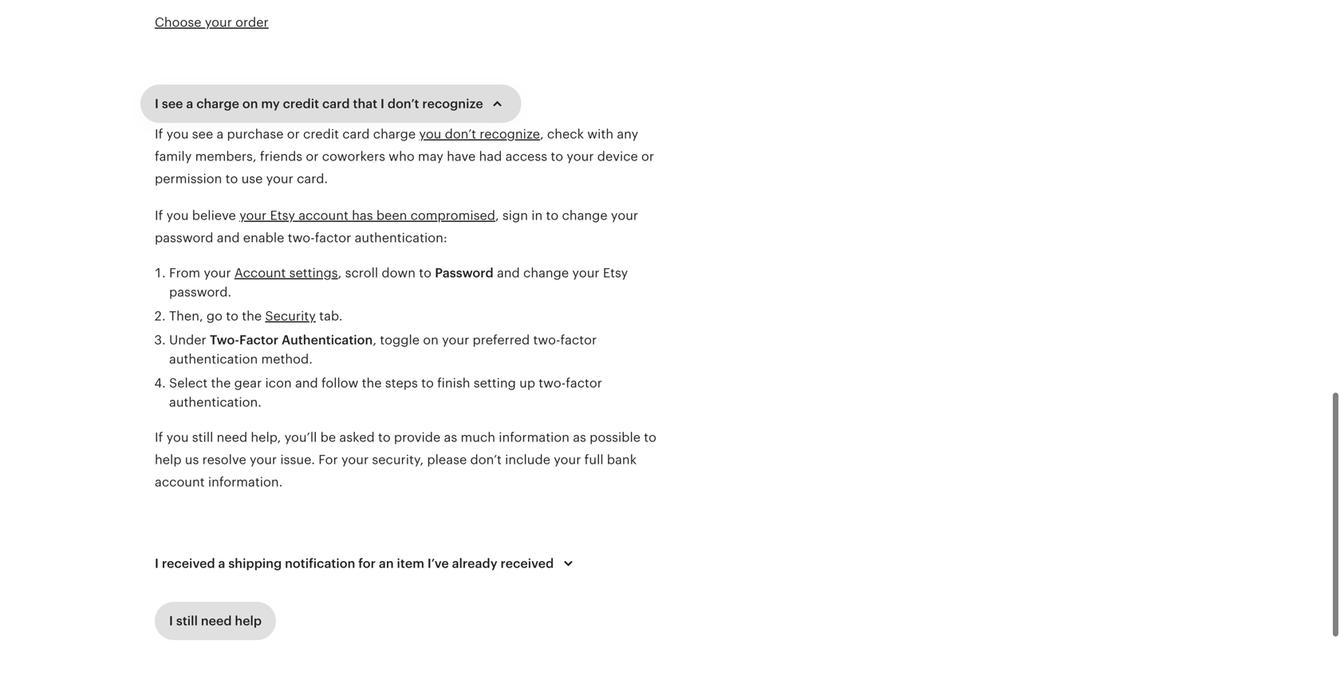 Task type: describe. For each thing, give the bounding box(es) containing it.
i for shipping
[[155, 556, 159, 571]]

be
[[321, 430, 336, 445]]

information
[[499, 430, 570, 445]]

to right down
[[419, 266, 432, 280]]

us
[[185, 453, 199, 467]]

, check with any family members, friends or coworkers who may have had access to your device or permission to use your card.
[[155, 127, 655, 186]]

that
[[353, 97, 378, 111]]

recognize for if you see a purchase or credit card charge you don't recognize
[[480, 127, 540, 141]]

authentication.
[[169, 395, 262, 409]]

enable
[[243, 231, 285, 245]]

to right go
[[226, 309, 239, 323]]

to down the "check"
[[551, 149, 564, 164]]

who
[[389, 149, 415, 164]]

if you still need help, you'll be asked to provide as much information as possible to help us resolve your issue. for your security, please don't include your full bank account information.
[[155, 430, 657, 489]]

under
[[169, 333, 207, 347]]

up
[[520, 376, 536, 390]]

sign
[[503, 208, 528, 223]]

i received a shipping notification for an item i've already received
[[155, 556, 554, 571]]

device
[[598, 149, 638, 164]]

two- inside , toggle on your preferred two-factor authentication method.
[[534, 333, 561, 347]]

an
[[379, 556, 394, 571]]

in
[[532, 208, 543, 223]]

etsy inside and change your etsy password.
[[603, 266, 628, 280]]

down
[[382, 266, 416, 280]]

choose
[[155, 15, 202, 30]]

believe
[[192, 208, 236, 223]]

possible
[[590, 430, 641, 445]]

i see a charge on my credit card that i don't recognize button
[[140, 85, 522, 123]]

under two-factor authentication
[[169, 333, 373, 347]]

for
[[319, 453, 338, 467]]

and inside ', sign in to change your password and enable two-factor authentication:'
[[217, 231, 240, 245]]

authentication
[[169, 352, 258, 366]]

2 horizontal spatial or
[[642, 149, 655, 164]]

method.
[[261, 352, 313, 366]]

if for , sign in to change your password and enable two-factor authentication:
[[155, 208, 163, 223]]

select the gear icon and follow the steps to finish setting up two-factor authentication.
[[169, 376, 603, 409]]

1 vertical spatial still
[[176, 614, 198, 628]]

then, go to the security tab.
[[169, 309, 343, 323]]

check
[[547, 127, 584, 141]]

i still need help link
[[155, 602, 276, 640]]

include
[[505, 453, 551, 467]]

factor inside select the gear icon and follow the steps to finish setting up two-factor authentication.
[[566, 376, 603, 390]]

credit for or
[[303, 127, 339, 141]]

, for if you believe your etsy account has been compromised
[[496, 208, 499, 223]]

setting
[[474, 376, 516, 390]]

order
[[236, 15, 269, 30]]

issue.
[[280, 453, 315, 467]]

account settings link
[[235, 266, 338, 280]]

account inside "if you still need help, you'll be asked to provide as much information as possible to help us resolve your issue. for your security, please don't include your full bank account information."
[[155, 475, 205, 489]]

card.
[[297, 172, 328, 186]]

0 vertical spatial etsy
[[270, 208, 295, 223]]

toggle
[[380, 333, 420, 347]]

you'll
[[285, 430, 317, 445]]

change inside ', sign in to change your password and enable two-factor authentication:'
[[562, 208, 608, 223]]

recognize for i see a charge on my credit card that i don't recognize
[[423, 97, 483, 111]]

1 horizontal spatial or
[[306, 149, 319, 164]]

settings
[[289, 266, 338, 280]]

, for under two-factor authentication
[[373, 333, 377, 347]]

resolve
[[202, 453, 246, 467]]

has
[[352, 208, 373, 223]]

finish
[[437, 376, 471, 390]]

account
[[235, 266, 286, 280]]

if you see a purchase or credit card charge you don't recognize
[[155, 127, 540, 141]]

your inside , toggle on your preferred two-factor authentication method.
[[442, 333, 470, 347]]

you up may
[[419, 127, 442, 141]]

permission
[[155, 172, 222, 186]]

0 vertical spatial account
[[299, 208, 349, 223]]

factor
[[239, 333, 279, 347]]

please
[[427, 453, 467, 467]]

i see a charge on my credit card that i don't recognize
[[155, 97, 483, 111]]

need inside "if you still need help, you'll be asked to provide as much information as possible to help us resolve your issue. for your security, please don't include your full bank account information."
[[217, 430, 248, 445]]

and inside select the gear icon and follow the steps to finish setting up two-factor authentication.
[[295, 376, 318, 390]]

item
[[397, 556, 425, 571]]

need inside i still need help link
[[201, 614, 232, 628]]

choose your order
[[155, 15, 269, 30]]

to left use
[[226, 172, 238, 186]]

2 horizontal spatial the
[[362, 376, 382, 390]]

on inside , toggle on your preferred two-factor authentication method.
[[423, 333, 439, 347]]

friends
[[260, 149, 303, 164]]

1 vertical spatial a
[[217, 127, 224, 141]]

preferred
[[473, 333, 530, 347]]

1 horizontal spatial charge
[[373, 127, 416, 141]]



Task type: vqa. For each thing, say whether or not it's contained in the screenshot.
for.
no



Task type: locate. For each thing, give the bounding box(es) containing it.
you up family
[[166, 127, 189, 141]]

scroll
[[345, 266, 378, 280]]

don't down much on the bottom left of page
[[470, 453, 502, 467]]

on inside dropdown button
[[243, 97, 258, 111]]

family
[[155, 149, 192, 164]]

a up members, on the top left of page
[[217, 127, 224, 141]]

credit down 'i see a charge on my credit card that i don't recognize' at left
[[303, 127, 339, 141]]

, left sign
[[496, 208, 499, 223]]

and right icon
[[295, 376, 318, 390]]

on
[[243, 97, 258, 111], [423, 333, 439, 347]]

see up family
[[162, 97, 183, 111]]

on left my
[[243, 97, 258, 111]]

, left toggle on the left
[[373, 333, 377, 347]]

1 vertical spatial on
[[423, 333, 439, 347]]

need
[[217, 430, 248, 445], [201, 614, 232, 628]]

or
[[287, 127, 300, 141], [306, 149, 319, 164], [642, 149, 655, 164]]

0 horizontal spatial see
[[162, 97, 183, 111]]

you up the password
[[166, 208, 189, 223]]

0 horizontal spatial account
[[155, 475, 205, 489]]

the up the factor
[[242, 309, 262, 323]]

compromised
[[411, 208, 496, 223]]

0 vertical spatial see
[[162, 97, 183, 111]]

a
[[186, 97, 193, 111], [217, 127, 224, 141], [218, 556, 225, 571]]

1 vertical spatial charge
[[373, 127, 416, 141]]

as
[[444, 430, 457, 445], [573, 430, 587, 445]]

2 vertical spatial factor
[[566, 376, 603, 390]]

or up card.
[[306, 149, 319, 164]]

0 horizontal spatial help
[[155, 453, 182, 467]]

help
[[155, 453, 182, 467], [235, 614, 262, 628]]

change right in
[[562, 208, 608, 223]]

to inside select the gear icon and follow the steps to finish setting up two-factor authentication.
[[422, 376, 434, 390]]

credit
[[283, 97, 319, 111], [303, 127, 339, 141]]

provide
[[394, 430, 441, 445]]

1 horizontal spatial account
[[299, 208, 349, 223]]

any
[[617, 127, 639, 141]]

factor right preferred
[[561, 333, 597, 347]]

on right toggle on the left
[[423, 333, 439, 347]]

access
[[506, 149, 548, 164]]

2 vertical spatial don't
[[470, 453, 502, 467]]

may
[[418, 149, 444, 164]]

information.
[[208, 475, 283, 489]]

to right possible at the left bottom of the page
[[644, 430, 657, 445]]

etsy
[[270, 208, 295, 223], [603, 266, 628, 280]]

1 horizontal spatial help
[[235, 614, 262, 628]]

1 horizontal spatial see
[[192, 127, 213, 141]]

0 vertical spatial if
[[155, 127, 163, 141]]

i for charge
[[155, 97, 159, 111]]

to right in
[[546, 208, 559, 223]]

0 vertical spatial change
[[562, 208, 608, 223]]

the left steps in the bottom left of the page
[[362, 376, 382, 390]]

0 horizontal spatial the
[[211, 376, 231, 390]]

members,
[[195, 149, 257, 164]]

1 vertical spatial recognize
[[480, 127, 540, 141]]

don't inside dropdown button
[[388, 97, 419, 111]]

if you believe your etsy account has been compromised
[[155, 208, 496, 223]]

1 vertical spatial factor
[[561, 333, 597, 347]]

,
[[540, 127, 544, 141], [496, 208, 499, 223], [338, 266, 342, 280], [373, 333, 377, 347]]

1 vertical spatial if
[[155, 208, 163, 223]]

factor down if you believe your etsy account has been compromised
[[315, 231, 351, 245]]

gear
[[234, 376, 262, 390]]

as up full
[[573, 430, 587, 445]]

1 horizontal spatial the
[[242, 309, 262, 323]]

see up members, on the top left of page
[[192, 127, 213, 141]]

account down card.
[[299, 208, 349, 223]]

change
[[562, 208, 608, 223], [524, 266, 569, 280]]

1 vertical spatial and
[[497, 266, 520, 280]]

two- inside ', sign in to change your password and enable two-factor authentication:'
[[288, 231, 315, 245]]

authentication:
[[355, 231, 448, 245]]

2 vertical spatial two-
[[539, 376, 566, 390]]

from
[[169, 266, 200, 280]]

a up family
[[186, 97, 193, 111]]

the up authentication.
[[211, 376, 231, 390]]

shipping
[[229, 556, 282, 571]]

account down us
[[155, 475, 205, 489]]

0 vertical spatial card
[[322, 97, 350, 111]]

, inside , toggle on your preferred two-factor authentication method.
[[373, 333, 377, 347]]

charge up purchase
[[196, 97, 239, 111]]

i've
[[428, 556, 449, 571]]

your
[[205, 15, 232, 30], [567, 149, 594, 164], [266, 172, 294, 186], [240, 208, 267, 223], [611, 208, 639, 223], [204, 266, 231, 280], [573, 266, 600, 280], [442, 333, 470, 347], [250, 453, 277, 467], [342, 453, 369, 467], [554, 453, 581, 467]]

two- right up
[[539, 376, 566, 390]]

i still need help
[[169, 614, 262, 628]]

password.
[[169, 285, 232, 299]]

don't for you
[[445, 127, 477, 141]]

, inside , check with any family members, friends or coworkers who may have had access to your device or permission to use your card.
[[540, 127, 544, 141]]

have
[[447, 149, 476, 164]]

1 horizontal spatial and
[[295, 376, 318, 390]]

0 vertical spatial still
[[192, 430, 213, 445]]

0 vertical spatial a
[[186, 97, 193, 111]]

, toggle on your preferred two-factor authentication method.
[[169, 333, 597, 366]]

you inside "if you still need help, you'll be asked to provide as much information as possible to help us resolve your issue. for your security, please don't include your full bank account information."
[[166, 430, 189, 445]]

0 horizontal spatial charge
[[196, 97, 239, 111]]

two-
[[288, 231, 315, 245], [534, 333, 561, 347], [539, 376, 566, 390]]

need up resolve
[[217, 430, 248, 445]]

you don't recognize link
[[419, 127, 540, 141]]

notification
[[285, 556, 355, 571]]

received up i still need help link at the bottom left of page
[[162, 556, 215, 571]]

you for if you believe your etsy account has been compromised
[[166, 208, 189, 223]]

i for help
[[169, 614, 173, 628]]

card for charge
[[343, 127, 370, 141]]

as up please
[[444, 430, 457, 445]]

2 vertical spatial a
[[218, 556, 225, 571]]

0 horizontal spatial or
[[287, 127, 300, 141]]

need down shipping on the left of the page
[[201, 614, 232, 628]]

card inside dropdown button
[[322, 97, 350, 111]]

3 if from the top
[[155, 430, 163, 445]]

1 vertical spatial change
[[524, 266, 569, 280]]

, for if you see a purchase or credit card charge you don't recognize
[[540, 127, 544, 141]]

if
[[155, 127, 163, 141], [155, 208, 163, 223], [155, 430, 163, 445]]

0 vertical spatial credit
[[283, 97, 319, 111]]

help down shipping on the left of the page
[[235, 614, 262, 628]]

0 vertical spatial on
[[243, 97, 258, 111]]

recognize
[[423, 97, 483, 111], [480, 127, 540, 141]]

1 vertical spatial see
[[192, 127, 213, 141]]

1 horizontal spatial on
[[423, 333, 439, 347]]

purchase
[[227, 127, 284, 141]]

and down believe
[[217, 231, 240, 245]]

a for received
[[218, 556, 225, 571]]

if inside "if you still need help, you'll be asked to provide as much information as possible to help us resolve your issue. for your security, please don't include your full bank account information."
[[155, 430, 163, 445]]

change down in
[[524, 266, 569, 280]]

password
[[155, 231, 214, 245]]

1 horizontal spatial as
[[573, 430, 587, 445]]

security
[[265, 309, 316, 323]]

use
[[241, 172, 263, 186]]

my
[[261, 97, 280, 111]]

2 vertical spatial and
[[295, 376, 318, 390]]

i received a shipping notification for an item i've already received button
[[140, 544, 592, 583]]

you up us
[[166, 430, 189, 445]]

password
[[435, 266, 494, 280]]

change inside and change your etsy password.
[[524, 266, 569, 280]]

credit for my
[[283, 97, 319, 111]]

already
[[452, 556, 498, 571]]

factor inside , toggle on your preferred two-factor authentication method.
[[561, 333, 597, 347]]

0 horizontal spatial etsy
[[270, 208, 295, 223]]

don't inside "if you still need help, you'll be asked to provide as much information as possible to help us resolve your issue. for your security, please don't include your full bank account information."
[[470, 453, 502, 467]]

select
[[169, 376, 208, 390]]

you for if you see a purchase or credit card charge you don't recognize
[[166, 127, 189, 141]]

0 horizontal spatial as
[[444, 430, 457, 445]]

help inside "if you still need help, you'll be asked to provide as much information as possible to help us resolve your issue. for your security, please don't include your full bank account information."
[[155, 453, 182, 467]]

to right steps in the bottom left of the page
[[422, 376, 434, 390]]

factor inside ', sign in to change your password and enable two-factor authentication:'
[[315, 231, 351, 245]]

don't up have in the top left of the page
[[445, 127, 477, 141]]

then,
[[169, 309, 203, 323]]

1 as from the left
[[444, 430, 457, 445]]

card for that
[[322, 97, 350, 111]]

, left the "check"
[[540, 127, 544, 141]]

charge inside i see a charge on my credit card that i don't recognize dropdown button
[[196, 97, 239, 111]]

, left scroll
[[338, 266, 342, 280]]

two-
[[210, 333, 239, 347]]

still inside "if you still need help, you'll be asked to provide as much information as possible to help us resolve your issue. for your security, please don't include your full bank account information."
[[192, 430, 213, 445]]

two- inside select the gear icon and follow the steps to finish setting up two-factor authentication.
[[539, 376, 566, 390]]

0 vertical spatial need
[[217, 430, 248, 445]]

0 horizontal spatial and
[[217, 231, 240, 245]]

1 vertical spatial account
[[155, 475, 205, 489]]

to inside ', sign in to change your password and enable two-factor authentication:'
[[546, 208, 559, 223]]

card up coworkers
[[343, 127, 370, 141]]

for
[[359, 556, 376, 571]]

1 vertical spatial credit
[[303, 127, 339, 141]]

1 vertical spatial don't
[[445, 127, 477, 141]]

tab.
[[319, 309, 343, 323]]

recognize up 'access' on the left
[[480, 127, 540, 141]]

2 received from the left
[[501, 556, 554, 571]]

follow
[[322, 376, 359, 390]]

go
[[207, 309, 223, 323]]

0 vertical spatial two-
[[288, 231, 315, 245]]

help,
[[251, 430, 281, 445]]

1 if from the top
[[155, 127, 163, 141]]

authentication
[[282, 333, 373, 347]]

2 if from the top
[[155, 208, 163, 223]]

0 vertical spatial help
[[155, 453, 182, 467]]

see inside dropdown button
[[162, 97, 183, 111]]

1 vertical spatial card
[[343, 127, 370, 141]]

if for , check with any family members, friends or coworkers who may have had access to your device or permission to use your card.
[[155, 127, 163, 141]]

card left that on the top
[[322, 97, 350, 111]]

to up 'security,'
[[378, 430, 391, 445]]

don't right that on the top
[[388, 97, 419, 111]]

charge up who on the top left of page
[[373, 127, 416, 141]]

a for see
[[186, 97, 193, 111]]

1 vertical spatial etsy
[[603, 266, 628, 280]]

account
[[299, 208, 349, 223], [155, 475, 205, 489]]

steps
[[385, 376, 418, 390]]

recognize inside i see a charge on my credit card that i don't recognize dropdown button
[[423, 97, 483, 111]]

credit right my
[[283, 97, 319, 111]]

had
[[479, 149, 502, 164]]

your inside ', sign in to change your password and enable two-factor authentication:'
[[611, 208, 639, 223]]

1 vertical spatial need
[[201, 614, 232, 628]]

1 vertical spatial help
[[235, 614, 262, 628]]

and right password
[[497, 266, 520, 280]]

0 horizontal spatial received
[[162, 556, 215, 571]]

1 vertical spatial two-
[[534, 333, 561, 347]]

i
[[155, 97, 159, 111], [381, 97, 385, 111], [155, 556, 159, 571], [169, 614, 173, 628]]

icon
[[265, 376, 292, 390]]

security,
[[372, 453, 424, 467]]

a left shipping on the left of the page
[[218, 556, 225, 571]]

from your account settings , scroll down to password
[[169, 266, 494, 280]]

choose your order link
[[155, 15, 269, 30]]

much
[[461, 430, 496, 445]]

0 vertical spatial charge
[[196, 97, 239, 111]]

or right device
[[642, 149, 655, 164]]

0 horizontal spatial on
[[243, 97, 258, 111]]

2 horizontal spatial and
[[497, 266, 520, 280]]

and inside and change your etsy password.
[[497, 266, 520, 280]]

1 received from the left
[[162, 556, 215, 571]]

full
[[585, 453, 604, 467]]

you for if you still need help, you'll be asked to provide as much information as possible to help us resolve your issue. for your security, please don't include your full bank account information.
[[166, 430, 189, 445]]

coworkers
[[322, 149, 385, 164]]

0 vertical spatial factor
[[315, 231, 351, 245]]

your etsy account has been compromised link
[[240, 208, 496, 223]]

received right already
[[501, 556, 554, 571]]

your inside and change your etsy password.
[[573, 266, 600, 280]]

, inside ', sign in to change your password and enable two-factor authentication:'
[[496, 208, 499, 223]]

and change your etsy password.
[[169, 266, 628, 299]]

0 vertical spatial don't
[[388, 97, 419, 111]]

, sign in to change your password and enable two-factor authentication:
[[155, 208, 639, 245]]

help left us
[[155, 453, 182, 467]]

2 as from the left
[[573, 430, 587, 445]]

0 vertical spatial and
[[217, 231, 240, 245]]

recognize up you don't recognize link
[[423, 97, 483, 111]]

two- down if you believe your etsy account has been compromised
[[288, 231, 315, 245]]

1 horizontal spatial received
[[501, 556, 554, 571]]

0 vertical spatial recognize
[[423, 97, 483, 111]]

two- right preferred
[[534, 333, 561, 347]]

been
[[377, 208, 407, 223]]

1 horizontal spatial etsy
[[603, 266, 628, 280]]

credit inside dropdown button
[[283, 97, 319, 111]]

or up friends
[[287, 127, 300, 141]]

2 vertical spatial if
[[155, 430, 163, 445]]

don't for i
[[388, 97, 419, 111]]

bank
[[607, 453, 637, 467]]

security link
[[265, 309, 316, 323]]

factor right up
[[566, 376, 603, 390]]



